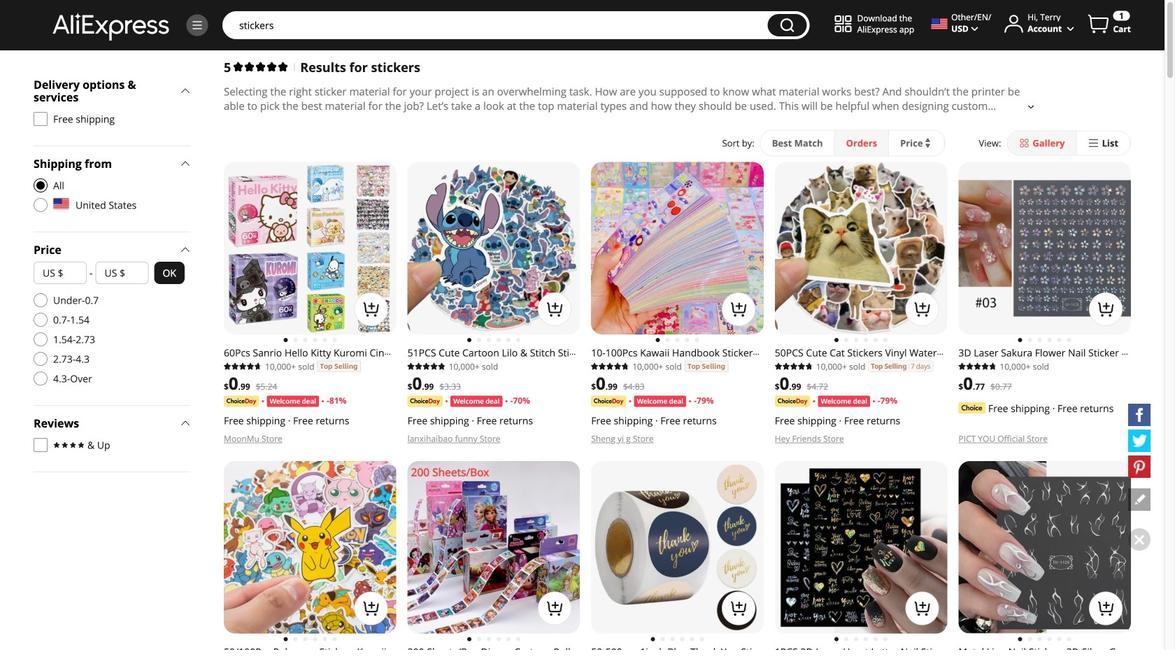 Task type: describe. For each thing, give the bounding box(es) containing it.
11l24uk image
[[34, 372, 48, 386]]

4 11l24uk image from the top
[[34, 332, 48, 346]]

2 4ftxrwp image from the top
[[34, 438, 48, 452]]

200 sheets/box disney cartoon pull out stickers princess frozen mickey mouse minnie sticker girl boy teacher reward toys gift image
[[408, 461, 580, 634]]

5 11l24uk image from the top
[[34, 352, 48, 366]]

1pcs 3d laser heart letter nail sticker nail art decoration flower star nail accessories decal stickers nail supplies nail parts image
[[775, 461, 948, 634]]

3d laser sakura flower nail sticker aurora decals glitter star butterfly floral adhesive sliders cherry blooming manicure image
[[959, 162, 1131, 335]]

50-500pcs 1inch blue thank you stickers for envelope sealing labels stationery supplies handmade wedding gift decoration sticker image
[[591, 461, 764, 634]]

1 11l24uk image from the top
[[34, 198, 48, 212]]



Task type: locate. For each thing, give the bounding box(es) containing it.
1 vertical spatial 4ftxrwp image
[[34, 438, 48, 452]]

51pcs  cute cartoon lilo & stitch stickers diy diary laptop luggage skateboard graffiti decals fun classic toy image
[[408, 162, 580, 335]]

1sqid_b image
[[191, 19, 204, 31]]

0 vertical spatial 4ftxrwp image
[[34, 112, 48, 126]]

1 4ftxrwp image from the top
[[34, 112, 48, 126]]

10-100pcs kawaii handbook stickers cartoon collage laser sticker diy decorative scrapbooking journals stationery school supplies image
[[591, 162, 764, 335]]

3 11l24uk image from the top
[[34, 313, 48, 327]]

None button
[[768, 14, 807, 36]]

60pcs sanrio hello kitty kuromi cinnamoroll pochacco stickers for kids girls diy laptop phone diary cute cartoon sanrio sticker image
[[224, 162, 396, 335]]

50pcs cute cat stickers vinyl waterproof funny cats decals for water bottle laptop skateboard scrapbook luggage kids toys image
[[775, 162, 948, 335]]

11l24uk image
[[34, 198, 48, 212], [34, 293, 48, 307], [34, 313, 48, 327], [34, 332, 48, 346], [34, 352, 48, 366]]

stickers text field
[[232, 18, 761, 32]]

4ftxrwp image
[[34, 112, 48, 126], [34, 438, 48, 452]]

metal line nail stickers 3d silver gold thorns vine curve stripe lines tape swirl sliders manicure adhesive gel nail art decals image
[[959, 461, 1131, 634]]

2 11l24uk image from the top
[[34, 293, 48, 307]]

50/100pcs pokemon stickers kawaii pikachu skateboard bicycle guitar laptop kids waterproof stiker toys image
[[224, 461, 396, 634]]



Task type: vqa. For each thing, say whether or not it's contained in the screenshot.
4FTXRwP icon
yes



